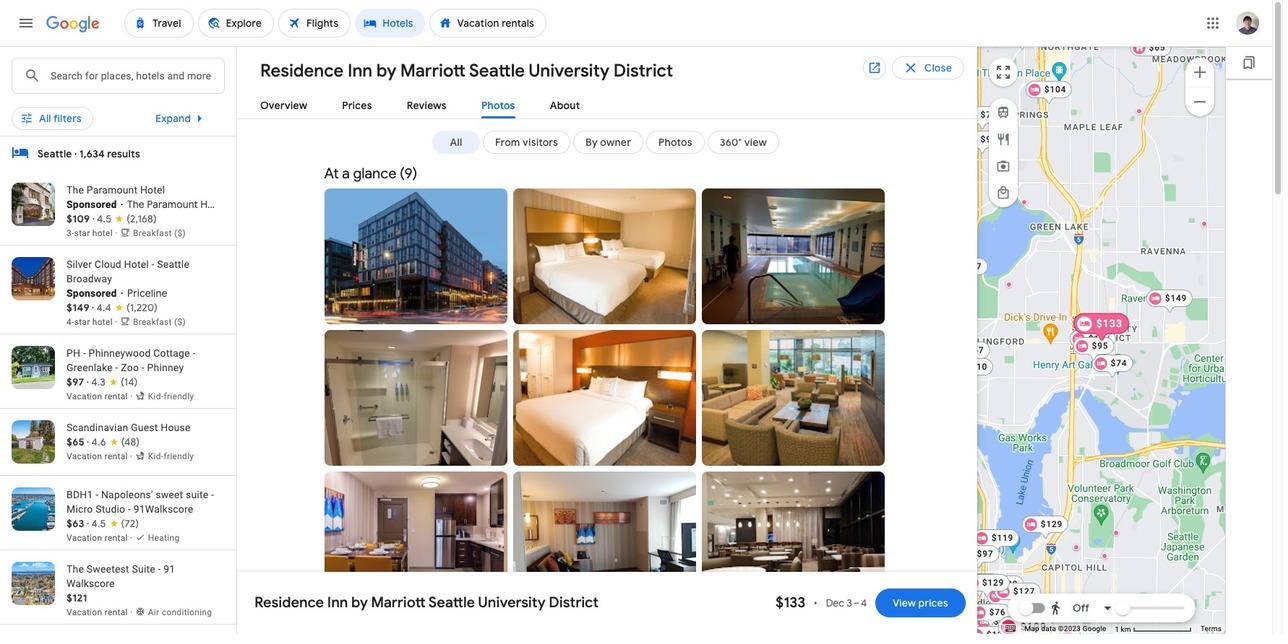 Task type: locate. For each thing, give the bounding box(es) containing it.
$97 link
[[947, 258, 988, 275], [958, 546, 999, 570], [975, 614, 1016, 635]]

0 vertical spatial hotel ·
[[92, 228, 118, 239]]

by
[[377, 60, 396, 82], [351, 594, 368, 612]]

the inside the sweetest suite - 91 walkscore $121
[[67, 564, 84, 576]]

1 vertical spatial all
[[39, 112, 51, 125]]

2 vertical spatial star
[[74, 317, 90, 328]]

0 vertical spatial star
[[448, 63, 467, 76]]

birch tree cottage image
[[1202, 221, 1207, 227]]

1 vertical spatial kid-
[[148, 452, 164, 462]]

vacation for $97
[[67, 392, 102, 402]]

3 rental · from the top
[[105, 534, 133, 544]]

friendly up house
[[164, 392, 194, 402]]

1 vertical spatial breakfast ($)
[[133, 317, 186, 328]]

4- up ph
[[67, 317, 74, 328]]

0 vertical spatial filters
[[53, 63, 81, 76]]

scandinavian
[[67, 422, 128, 434]]

0 vertical spatial marriott
[[400, 60, 466, 82]]

hotel ·
[[92, 228, 118, 239], [92, 317, 118, 328]]

results
[[107, 147, 140, 161]]

kid- down guest
[[148, 452, 164, 462]]

1 vertical spatial breakfast
[[133, 317, 172, 328]]

$109
[[67, 213, 90, 226], [1021, 621, 1047, 634]]

(9)
[[400, 165, 417, 183]]

kid- for (48)
[[148, 452, 164, 462]]

the for the
[[67, 184, 84, 196]]

hotel · down 4.5 out of 5 stars from 2,168 reviews image
[[92, 228, 118, 239]]

2 vacation from the top
[[67, 452, 102, 462]]

house
[[161, 422, 191, 434]]

0 vertical spatial sponsored
[[67, 199, 117, 210]]

0 vertical spatial district
[[614, 60, 673, 82]]

all inside button
[[450, 136, 462, 149]]

($)
[[174, 228, 186, 239], [174, 317, 186, 328]]

1 horizontal spatial by
[[377, 60, 396, 82]]

kid-
[[148, 392, 164, 402], [148, 452, 164, 462]]

$104
[[1045, 85, 1067, 95]]

all filters inside filters form
[[39, 63, 81, 76]]

university
[[529, 60, 610, 82], [478, 594, 546, 612]]

· inside ph - phinneywood cottage - greenlake - zoo - phinney $97 ·
[[87, 376, 89, 389]]

1 vertical spatial hotel ·
[[92, 317, 118, 328]]

filters up seattle · 1,634
[[53, 112, 81, 125]]

tab list
[[237, 87, 977, 119]]

$133 left •
[[776, 594, 806, 612]]

breakfast ($) down (2,168) on the top of the page
[[133, 228, 186, 239]]

paramount up (2,168) on the top of the page
[[147, 198, 198, 211]]

1 vertical spatial marriott
[[371, 594, 426, 612]]

4.4
[[96, 301, 111, 315]]

- inside the sweetest suite - 91 walkscore $121
[[158, 564, 161, 576]]

1 vertical spatial 4-
[[67, 317, 74, 328]]

· up 4.4 out of 5 stars from 1,220 reviews image
[[120, 288, 124, 299]]

1 vertical spatial photos
[[659, 136, 692, 149]]

1 rental · from the top
[[105, 392, 133, 402]]

1 horizontal spatial district
[[614, 60, 673, 82]]

0 vertical spatial breakfast ($)
[[133, 228, 186, 239]]

0 vertical spatial the
[[67, 184, 84, 196]]

1 horizontal spatial paramount
[[147, 198, 198, 211]]

$128
[[1089, 334, 1111, 344]]

· left 4.6
[[87, 436, 89, 449]]

offers
[[586, 63, 617, 76]]

seattle · 1,634
[[38, 147, 105, 161]]

0 vertical spatial $129
[[1041, 520, 1063, 530]]

$50
[[155, 63, 174, 76]]

1 all filters button from the top
[[12, 58, 93, 81]]

the up (2,168) on the top of the page
[[127, 198, 145, 211]]

0 horizontal spatial $149
[[67, 301, 89, 315]]

rental · down 4.3 out of 5 stars from 14 reviews image
[[105, 392, 133, 402]]

1 vertical spatial $119 link
[[938, 612, 985, 635]]

seattle inside silver cloud hotel - seattle broadway sponsored · priceline $149 ·
[[157, 259, 189, 270]]

0 vertical spatial $97 link
[[947, 258, 988, 275]]

tab list containing overview
[[237, 87, 977, 119]]

· up 3-star hotel ·
[[92, 213, 94, 226]]

1 horizontal spatial $109
[[1021, 621, 1047, 634]]

vacation rental · for 4.6
[[67, 452, 135, 462]]

- right "zoo"
[[142, 362, 144, 374]]

$149 inside map region
[[1165, 294, 1187, 304]]

1 horizontal spatial $119
[[992, 534, 1014, 544]]

91walkscore
[[134, 504, 193, 515]]

ph
[[67, 348, 80, 359]]

2 all filters button from the top
[[12, 101, 93, 136]]

rental · down 4.6 out of 5 stars from 48 reviews image
[[105, 452, 133, 462]]

rental · for (14)
[[105, 392, 133, 402]]

1 vertical spatial $109
[[1021, 621, 1047, 634]]

photos up from
[[481, 99, 515, 112]]

0 vertical spatial 4.5
[[97, 213, 112, 226]]

vacation rental · down 4.3
[[67, 392, 135, 402]]

$133 up $128
[[1096, 318, 1123, 330]]

hotel · down the 4.4
[[92, 317, 118, 328]]

1 vertical spatial paramount
[[147, 198, 198, 211]]

by owner
[[586, 136, 631, 149]]

1 km button
[[1111, 625, 1196, 635]]

©2023
[[1058, 625, 1081, 633]]

4- left or
[[411, 63, 422, 76]]

star up silver
[[74, 228, 90, 239]]

1 kid-friendly from the top
[[148, 392, 194, 402]]

seattle · 1,634 results
[[38, 147, 140, 161]]

0 vertical spatial ($)
[[174, 228, 186, 239]]

3 vacation from the top
[[67, 534, 102, 544]]

kid-friendly down house
[[148, 452, 194, 462]]

1 vertical spatial all filters
[[39, 112, 81, 125]]

mildred's bed & breakfast image
[[1113, 531, 1119, 536]]

0 horizontal spatial $65
[[67, 436, 85, 449]]

$149 link
[[1146, 290, 1193, 315]]

1 vertical spatial $129 link
[[964, 575, 1010, 599]]

0 horizontal spatial 4-
[[67, 317, 74, 328]]

4.5 out of 5 stars from 2,168 reviews image
[[97, 212, 157, 226]]

rental · down the sweetest suite - 91 walkscore $121
[[105, 608, 133, 618]]

photo 8 image
[[513, 472, 696, 608]]

1 kid- from the top
[[148, 392, 164, 402]]

4.5 for (2,168)
[[97, 213, 112, 226]]

hotel · for 4.5
[[92, 228, 118, 239]]

breakfast ($) for (2,168)
[[133, 228, 186, 239]]

$119 link up $72
[[973, 530, 1020, 555]]

zoom in map image
[[1192, 63, 1209, 81]]

2 filters from the top
[[53, 112, 81, 125]]

- left "zoo"
[[115, 362, 118, 374]]

hotel for the paramount hotel
[[140, 184, 165, 196]]

($) down the paramount hotel sponsored · the paramount hotel $109 ·
[[174, 228, 186, 239]]

2 friendly from the top
[[164, 452, 194, 462]]

1 vertical spatial sponsored
[[67, 288, 117, 299]]

all
[[39, 63, 51, 76], [39, 112, 51, 125], [450, 136, 462, 149]]

vacation for $63
[[67, 534, 102, 544]]

1 horizontal spatial $129 link
[[1022, 516, 1069, 541]]

cecil bacon manor bed and breakfast image
[[1074, 545, 1079, 551]]

photo 2 image
[[513, 189, 696, 325]]

0 vertical spatial hotel
[[140, 184, 165, 196]]

1 vertical spatial all filters button
[[12, 101, 93, 136]]

- up "(72)" in the bottom of the page
[[128, 504, 131, 515]]

vacation rental · down 4.5 out of 5 stars from 72 reviews image
[[67, 534, 135, 544]]

suite
[[186, 489, 208, 501]]

4- for 4- or 5-star
[[411, 63, 422, 76]]

all filters
[[39, 63, 81, 76], [39, 112, 81, 125]]

hotel · for 4.4
[[92, 317, 118, 328]]

0 vertical spatial $133
[[1096, 318, 1123, 330]]

ph - phinneywood cottage - greenlake - zoo - phinney $97 ·
[[67, 348, 196, 389]]

kid- down phinney on the left bottom
[[148, 392, 164, 402]]

vacation down $63
[[67, 534, 102, 544]]

· up 4.5 out of 5 stars from 2,168 reviews image
[[120, 199, 124, 210]]

$129
[[1041, 520, 1063, 530], [982, 578, 1004, 589]]

marriott
[[400, 60, 466, 82], [371, 594, 426, 612]]

owner
[[600, 136, 631, 149]]

rental · for (48)
[[105, 452, 133, 462]]

2 rental · from the top
[[105, 452, 133, 462]]

$129 link
[[1022, 516, 1069, 541], [964, 575, 1010, 599]]

4.4 out of 5 stars from 1,220 reviews image
[[96, 301, 158, 315]]

clear image
[[245, 21, 262, 38]]

1 vertical spatial $65
[[67, 436, 85, 449]]

vacation down 4.6
[[67, 452, 102, 462]]

napoleons'
[[101, 489, 153, 501]]

0 horizontal spatial $119
[[957, 615, 979, 625]]

1 horizontal spatial $133
[[1096, 318, 1123, 330]]

$119
[[992, 534, 1014, 544], [957, 615, 979, 625]]

seattle gaslight inn image
[[1110, 615, 1116, 621]]

1 vacation rental · from the top
[[67, 392, 135, 402]]

price
[[506, 63, 531, 76]]

0 horizontal spatial $133
[[776, 594, 806, 612]]

1 horizontal spatial photos
[[659, 136, 692, 149]]

0 horizontal spatial paramount
[[87, 184, 138, 196]]

vacation rental · down $121
[[67, 608, 135, 618]]

1 vertical spatial university
[[478, 594, 546, 612]]

$149
[[1165, 294, 1187, 304], [67, 301, 89, 315]]

- left 91
[[158, 564, 161, 576]]

0 vertical spatial all filters
[[39, 63, 81, 76]]

seattle · 1,634 results heading
[[38, 145, 140, 163]]

1 all filters from the top
[[39, 63, 81, 76]]

0 vertical spatial inn
[[348, 60, 373, 82]]

by
[[586, 136, 598, 149]]

1 vertical spatial by
[[351, 594, 368, 612]]

friendly for (48)
[[164, 452, 194, 462]]

4.5 down the studio
[[91, 518, 106, 531]]

prices
[[919, 597, 949, 610]]

2 vertical spatial hotel
[[124, 259, 149, 270]]

0 vertical spatial seattle
[[469, 60, 525, 82]]

4.5 for (72)
[[91, 518, 106, 531]]

0 vertical spatial friendly
[[164, 392, 194, 402]]

hotel for priceline
[[124, 259, 149, 270]]

under
[[123, 63, 153, 76]]

residence inn by marriott seattle university district heading
[[249, 58, 673, 82]]

3 vacation rental · from the top
[[67, 534, 135, 544]]

· right $63
[[87, 518, 89, 531]]

360° view
[[720, 136, 767, 149]]

photo 4 image
[[324, 330, 507, 466]]

2 breakfast ($) from the top
[[133, 317, 186, 328]]

hotel inside silver cloud hotel - seattle broadway sponsored · priceline $149 ·
[[124, 259, 149, 270]]

2 vertical spatial $97 link
[[975, 614, 1016, 635]]

2 vertical spatial seattle
[[429, 594, 475, 612]]

friendly down house
[[164, 452, 194, 462]]

1 friendly from the top
[[164, 392, 194, 402]]

0 vertical spatial $65
[[1149, 43, 1166, 53]]

0 vertical spatial kid-
[[148, 392, 164, 402]]

$119 left $76
[[957, 615, 979, 625]]

photo 3 image
[[702, 189, 885, 325]]

friendly
[[164, 392, 194, 402], [164, 452, 194, 462]]

4+ rating
[[329, 63, 372, 76]]

$119 link down prices in the right of the page
[[938, 612, 985, 635]]

photos button
[[646, 131, 705, 154]]

$133
[[1096, 318, 1123, 330], [776, 594, 806, 612]]

1 vertical spatial $133
[[776, 594, 806, 612]]

sponsored inside silver cloud hotel - seattle broadway sponsored · priceline $149 ·
[[67, 288, 117, 299]]

1 breakfast from the top
[[133, 228, 172, 239]]

Check-in text field
[[324, 12, 410, 46]]

$65
[[1149, 43, 1166, 53], [67, 436, 85, 449]]

the down seattle · 1,634
[[67, 184, 84, 196]]

hotel
[[140, 184, 165, 196], [200, 198, 225, 211], [124, 259, 149, 270]]

close
[[925, 61, 952, 74]]

0 vertical spatial $119 link
[[973, 530, 1020, 555]]

residence inside heading
[[260, 60, 344, 82]]

$110 link
[[947, 359, 994, 383]]

360°
[[720, 136, 742, 149]]

the paramount hotel sponsored · the paramount hotel $109 ·
[[67, 184, 225, 226]]

filters left under
[[53, 63, 81, 76]]

residence
[[260, 60, 344, 82], [254, 594, 324, 612]]

kid-friendly down phinney on the left bottom
[[148, 392, 194, 402]]

breakfast ($) down (1,220)
[[133, 317, 186, 328]]

$104 link
[[1026, 81, 1072, 106]]

pool button
[[245, 58, 299, 81]]

1 vertical spatial kid-friendly
[[148, 452, 194, 462]]

filters
[[53, 63, 81, 76], [53, 112, 81, 125]]

1 vacation from the top
[[67, 392, 102, 402]]

university inside residence inn by marriott seattle university district heading
[[529, 60, 610, 82]]

- up priceline
[[152, 259, 154, 270]]

$109 down $117
[[1021, 621, 1047, 634]]

2 kid-friendly from the top
[[148, 452, 194, 462]]

($) for (1,220)
[[174, 317, 186, 328]]

phinney
[[147, 362, 184, 374]]

1 vertical spatial 4.5
[[91, 518, 106, 531]]

seattle
[[469, 60, 525, 82], [157, 259, 189, 270], [429, 594, 475, 612]]

4- inside button
[[411, 63, 422, 76]]

paramount
[[87, 184, 138, 196], [147, 198, 198, 211]]

0 horizontal spatial $129
[[982, 578, 1004, 589]]

the up walkscore
[[67, 564, 84, 576]]

1 horizontal spatial $65
[[1149, 43, 1166, 53]]

breakfast down (1,220)
[[133, 317, 172, 328]]

close button
[[892, 56, 964, 80]]

0 vertical spatial all
[[39, 63, 51, 76]]

· inside bdh1 - napoleons' sweet suite - micro studio - 91walkscore $63 ·
[[87, 518, 89, 531]]

2 vertical spatial the
[[67, 564, 84, 576]]

0 vertical spatial $129 link
[[1022, 516, 1069, 541]]

1 horizontal spatial $149
[[1165, 294, 1187, 304]]

$65 inside scandinavian guest house $65 ·
[[67, 436, 85, 449]]

inn
[[348, 60, 373, 82], [327, 594, 348, 612]]

1 vertical spatial inn
[[327, 594, 348, 612]]

kid- for (14)
[[148, 392, 164, 402]]

filters form
[[12, 1, 757, 101]]

vacation
[[67, 392, 102, 402], [67, 452, 102, 462], [67, 534, 102, 544], [67, 608, 102, 618]]

0 horizontal spatial $129 link
[[964, 575, 1010, 599]]

0 vertical spatial all filters button
[[12, 58, 93, 81]]

- right ph
[[83, 348, 86, 359]]

birdhouse on greenlake image
[[1006, 282, 1012, 288]]

view larger map image
[[995, 64, 1012, 81]]

1 vertical spatial district
[[549, 594, 599, 612]]

1 hotel · from the top
[[92, 228, 118, 239]]

sponsored up 3-star hotel ·
[[67, 199, 117, 210]]

2 ($) from the top
[[174, 317, 186, 328]]

0 vertical spatial residence
[[260, 60, 344, 82]]

0 horizontal spatial $109
[[67, 213, 90, 226]]

2 sponsored from the top
[[67, 288, 117, 299]]

$99
[[1002, 580, 1018, 590]]

2 vacation rental · from the top
[[67, 452, 135, 462]]

$127 link
[[995, 583, 1041, 608]]

terms
[[1201, 625, 1222, 633]]

1 breakfast ($) from the top
[[133, 228, 186, 239]]

rental · down 4.5 out of 5 stars from 72 reviews image
[[105, 534, 133, 544]]

1 sponsored from the top
[[67, 199, 117, 210]]

priceline
[[127, 287, 167, 300]]

0 vertical spatial university
[[529, 60, 610, 82]]

vacation down $121
[[67, 608, 102, 618]]

1 vertical spatial star
[[74, 228, 90, 239]]

$76
[[989, 608, 1006, 618]]

0 vertical spatial by
[[377, 60, 396, 82]]

$87
[[1105, 320, 1122, 330]]

4.3 out of 5 stars from 14 reviews image
[[91, 375, 138, 390]]

vacation rental · for 4.3
[[67, 392, 135, 402]]

star right or
[[448, 63, 467, 76]]

studio
[[96, 504, 125, 515]]

4- or 5-star button
[[387, 58, 476, 81]]

4.5
[[97, 213, 112, 226], [91, 518, 106, 531]]

from visitors button
[[483, 131, 570, 154]]

1 vertical spatial ($)
[[174, 317, 186, 328]]

vacation rental · for 4.5
[[67, 534, 135, 544]]

marriott inside heading
[[400, 60, 466, 82]]

2 breakfast from the top
[[133, 317, 172, 328]]

($) for (2,168)
[[174, 228, 186, 239]]

sponsored
[[67, 199, 117, 210], [67, 288, 117, 299]]

$119 up $99
[[992, 534, 1014, 544]]

off
[[1073, 602, 1090, 615]]

2 vertical spatial all
[[450, 136, 462, 149]]

photo 5 image
[[513, 330, 696, 466]]

0 horizontal spatial photos
[[481, 99, 515, 112]]

0 vertical spatial breakfast
[[133, 228, 172, 239]]

•
[[814, 597, 818, 610]]

$127
[[1013, 587, 1036, 597]]

4.5 up 3-star hotel ·
[[97, 213, 112, 226]]

- inside silver cloud hotel - seattle broadway sponsored · priceline $149 ·
[[152, 259, 154, 270]]

all filters button up seattle · 1,634
[[12, 101, 93, 136]]

· left 4.3
[[87, 376, 89, 389]]

360° view button
[[708, 131, 779, 154]]

0 vertical spatial residence inn by marriott seattle university district
[[260, 60, 673, 82]]

1 vertical spatial friendly
[[164, 452, 194, 462]]

1 ($) from the top
[[174, 228, 186, 239]]

0 vertical spatial 4-
[[411, 63, 422, 76]]

2 hotel · from the top
[[92, 317, 118, 328]]

$109 up 3-
[[67, 213, 90, 226]]

($) up cottage
[[174, 317, 186, 328]]

kid-friendly for (14)
[[148, 392, 194, 402]]

photos left 360° on the right of page
[[659, 136, 692, 149]]

by inside heading
[[377, 60, 396, 82]]

glance
[[353, 165, 396, 183]]

district inside heading
[[614, 60, 673, 82]]

paramount up 4.5 out of 5 stars from 2,168 reviews image
[[87, 184, 138, 196]]

1 vertical spatial residence
[[254, 594, 324, 612]]

0 vertical spatial kid-friendly
[[148, 392, 194, 402]]

the
[[67, 184, 84, 196], [127, 198, 145, 211], [67, 564, 84, 576]]

4.6 out of 5 stars from 48 reviews image
[[92, 435, 140, 450]]

breakfast down (2,168) on the top of the page
[[133, 228, 172, 239]]

0 vertical spatial $109
[[67, 213, 90, 226]]

0 horizontal spatial by
[[351, 594, 368, 612]]

all filters button down 'main menu' image
[[12, 58, 93, 81]]

sponsored down broadway
[[67, 288, 117, 299]]

0 vertical spatial photos
[[481, 99, 515, 112]]

1 filters from the top
[[53, 63, 81, 76]]

1 horizontal spatial $129
[[1041, 520, 1063, 530]]

4.5 out of 5 stars from 72 reviews image
[[91, 517, 139, 531]]

sponsored inside the paramount hotel sponsored · the paramount hotel $109 ·
[[67, 199, 117, 210]]

star up ph
[[74, 317, 90, 328]]

1 horizontal spatial 4-
[[411, 63, 422, 76]]

inn inside heading
[[348, 60, 373, 82]]

$97
[[966, 262, 982, 272], [67, 376, 84, 389], [977, 549, 994, 560], [994, 617, 1010, 628]]

1 vertical spatial filters
[[53, 112, 81, 125]]

1 vertical spatial seattle
[[157, 259, 189, 270]]

all filters button
[[12, 58, 93, 81], [12, 101, 93, 136]]

2 kid- from the top
[[148, 452, 164, 462]]

$109 inside the paramount hotel sponsored · the paramount hotel $109 ·
[[67, 213, 90, 226]]

vacation rental · down 4.6
[[67, 452, 135, 462]]

data
[[1041, 625, 1056, 633]]

breakfast for (2,168)
[[133, 228, 172, 239]]

vacation down 4.3
[[67, 392, 102, 402]]



Task type: vqa. For each thing, say whether or not it's contained in the screenshot.
View Prices
yes



Task type: describe. For each thing, give the bounding box(es) containing it.
kid-friendly for (48)
[[148, 452, 194, 462]]

4 vacation from the top
[[67, 608, 102, 618]]

· inside scandinavian guest house $65 ·
[[87, 436, 89, 449]]

silver cloud hotel - seattle broadway sponsored · priceline $149 ·
[[67, 259, 189, 315]]

keyboard shortcuts image
[[1006, 626, 1016, 633]]

micro
[[67, 504, 93, 515]]

1 vertical spatial residence inn by marriott seattle university district
[[254, 594, 599, 612]]

from visitors
[[495, 136, 558, 149]]

1 vertical spatial $97 link
[[958, 546, 999, 570]]

at
[[324, 165, 339, 183]]

photo 1 image
[[324, 189, 507, 325]]

walkscore
[[67, 578, 115, 590]]

$72 link
[[959, 574, 1000, 599]]

$109 link
[[998, 617, 1054, 635]]

main menu image
[[17, 14, 35, 32]]

3-star hotel ·
[[67, 228, 120, 239]]

$72
[[978, 578, 994, 588]]

photo 6 image
[[702, 330, 885, 466]]

google
[[1083, 625, 1107, 633]]

(2,168)
[[127, 213, 157, 226]]

reviews
[[407, 99, 447, 112]]

4 rental · from the top
[[105, 608, 133, 618]]

sweetest
[[87, 564, 129, 576]]

spa
[[213, 63, 231, 76]]

all inside filters form
[[39, 63, 51, 76]]

$99 link
[[983, 576, 1024, 601]]

sweet
[[156, 489, 183, 501]]

about
[[550, 99, 580, 112]]

photo 9 image
[[702, 472, 885, 608]]

Search for places, hotels and more text field
[[50, 59, 224, 93]]

rental · for (72)
[[105, 534, 133, 544]]

cottage
[[153, 348, 190, 359]]

heating
[[148, 534, 180, 544]]

- right bdh1
[[96, 489, 99, 501]]

(1,220)
[[127, 301, 158, 315]]

the for walkscore
[[67, 564, 84, 576]]

$95
[[1092, 341, 1109, 351]]

$117 link
[[1008, 599, 1054, 623]]

Check-out text field
[[465, 12, 552, 46]]

friendly for (14)
[[164, 392, 194, 402]]

seattle inside heading
[[469, 60, 525, 82]]

bdh1
[[67, 489, 93, 501]]

1 vertical spatial $119
[[957, 615, 979, 625]]

$92
[[981, 134, 997, 145]]

$121
[[67, 592, 87, 605]]

1
[[1115, 626, 1119, 634]]

(72)
[[121, 518, 139, 531]]

the bacon mansion bed and breakfast image
[[1074, 545, 1079, 551]]

2 all filters from the top
[[39, 112, 81, 125]]

under $50
[[123, 63, 174, 76]]

offers button
[[561, 58, 641, 81]]

pool
[[270, 63, 290, 76]]

star for hotel
[[74, 228, 90, 239]]

$65 inside map region
[[1149, 43, 1166, 53]]

filters inside form
[[53, 63, 81, 76]]

bdh1 - napoleons' sweet suite - micro studio - 91walkscore $63 ·
[[67, 489, 214, 531]]

91
[[164, 564, 175, 576]]

0 vertical spatial paramount
[[87, 184, 138, 196]]

off button
[[1047, 591, 1117, 626]]

a
[[342, 165, 350, 183]]

map data ©2023 google
[[1025, 625, 1107, 633]]

spa button
[[188, 58, 239, 81]]

under $50 button
[[99, 58, 182, 81]]

breakfast ($) for (1,220)
[[133, 317, 186, 328]]

air
[[148, 608, 159, 618]]

$130
[[1002, 620, 1024, 630]]

5-
[[438, 63, 448, 76]]

$133 inside map region
[[1096, 318, 1123, 330]]

1 vertical spatial $129
[[982, 578, 1004, 589]]

4.3
[[91, 376, 106, 389]]

map
[[1025, 625, 1040, 633]]

dec 3 – 4
[[826, 597, 867, 610]]

(48)
[[121, 436, 140, 449]]

conditioning
[[162, 608, 212, 618]]

guest rating, not selected image
[[653, 63, 666, 76]]

cloud
[[95, 259, 121, 270]]

expand button
[[138, 101, 226, 136]]

$74 link
[[1092, 355, 1133, 380]]

$87 link
[[1086, 317, 1127, 341]]

breakfast for (1,220)
[[133, 317, 172, 328]]

$78 link
[[962, 106, 1003, 131]]

by owner button
[[573, 131, 643, 154]]

terms link
[[1201, 625, 1222, 633]]

price button
[[481, 58, 555, 81]]

map region
[[798, 0, 1283, 635]]

$78
[[981, 110, 997, 120]]

residence inn by marriott seattle university district inside heading
[[260, 60, 673, 82]]

view
[[893, 597, 916, 610]]

overview
[[260, 99, 307, 112]]

zoom out map image
[[1192, 93, 1209, 110]]

photo 7 image
[[324, 472, 507, 608]]

star inside button
[[448, 63, 467, 76]]

1 vertical spatial the
[[127, 198, 145, 211]]

vacation for $65
[[67, 452, 102, 462]]

view
[[744, 136, 767, 149]]

0 vertical spatial $119
[[992, 534, 1014, 544]]

rating
[[344, 63, 372, 76]]

silver
[[67, 259, 92, 270]]

at a glance (9)
[[324, 165, 417, 183]]

$109 inside map region
[[1021, 621, 1047, 634]]

$97 inside ph - phinneywood cottage - greenlake - zoo - phinney $97 ·
[[67, 376, 84, 389]]

dec
[[826, 597, 844, 610]]

phinneywood
[[89, 348, 151, 359]]

scandinavian guest house $65 ·
[[67, 422, 191, 449]]

$149 inside silver cloud hotel - seattle broadway sponsored · priceline $149 ·
[[67, 301, 89, 315]]

or
[[425, 63, 435, 76]]

$110
[[966, 362, 988, 372]]

$65 link
[[1130, 39, 1172, 56]]

- right suite
[[211, 489, 214, 501]]

greenlake guest house image
[[1022, 200, 1027, 205]]

- right cottage
[[193, 348, 196, 359]]

0 horizontal spatial district
[[549, 594, 599, 612]]

star for ·
[[74, 317, 90, 328]]

zoo
[[121, 362, 139, 374]]

maple leaf loft image
[[1137, 108, 1142, 114]]

view prices
[[893, 597, 949, 610]]

view prices button
[[876, 586, 966, 621]]

$133 link
[[1074, 313, 1130, 343]]

open in new tab image
[[868, 61, 882, 75]]

$76 link
[[971, 604, 1012, 629]]

4-star hotel ·
[[67, 317, 120, 328]]

4 vacation rental · from the top
[[67, 608, 135, 618]]

$130 link
[[983, 616, 1030, 635]]

4+
[[329, 63, 341, 76]]

1 vertical spatial hotel
[[200, 198, 225, 211]]

4- for 4-star hotel ·
[[67, 317, 74, 328]]

(14)
[[121, 376, 138, 389]]

the sweetest suite - 91 walkscore $121
[[67, 564, 175, 605]]

photos inside button
[[659, 136, 692, 149]]

shafer baillie mansion bed & breakfast image
[[1102, 554, 1108, 560]]

· left the 4.4
[[92, 301, 94, 315]]



